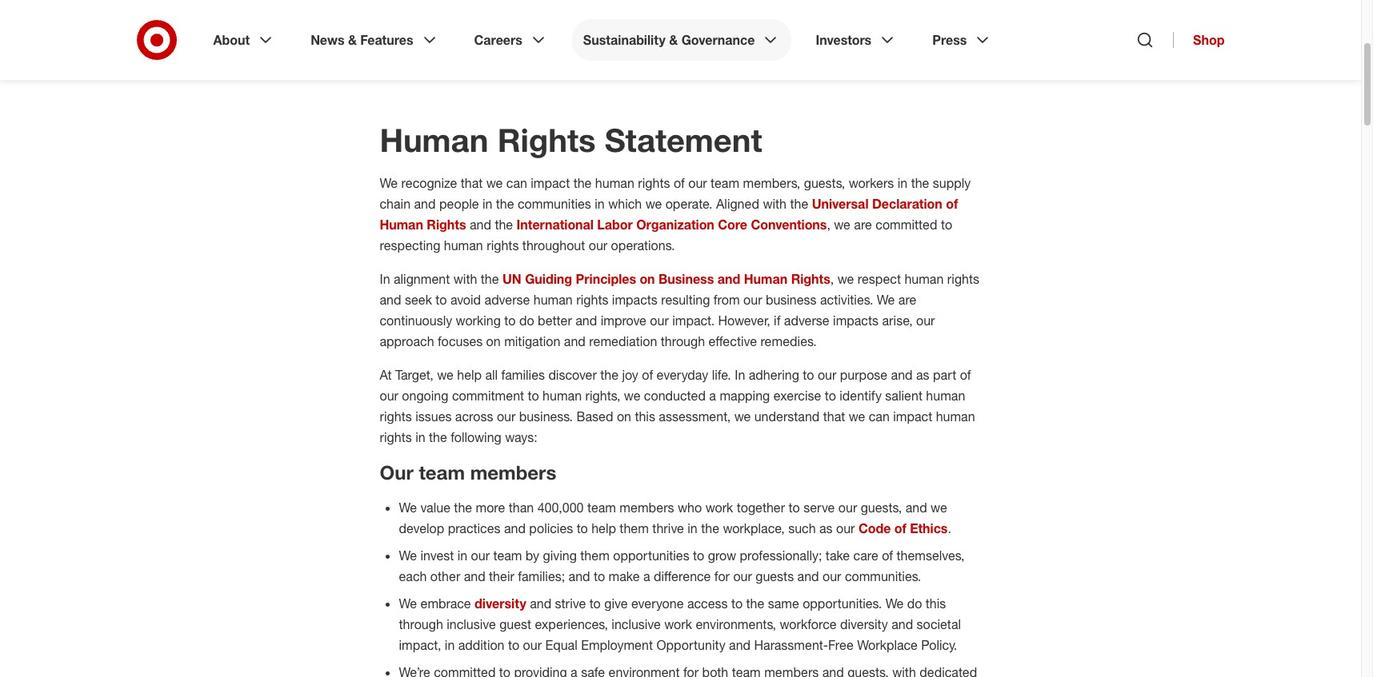Task type: locate. For each thing, give the bounding box(es) containing it.
1 vertical spatial members
[[620, 500, 674, 516]]

impact.
[[672, 313, 715, 329]]

team inside we invest in our team by giving them opportunities to grow professionally; take care of themselves, each other and their families; and to make a difference for our guests and our communities.
[[493, 548, 522, 564]]

, up activities.
[[831, 271, 834, 287]]

through inside , we respect human rights and seek to avoid adverse human rights impacts resulting from our business activities. we are continuously working to do better and improve our impact. however, if adverse impacts arise, our approach focuses on mitigation and remediation through effective remedies.
[[661, 334, 705, 350]]

to down guest
[[508, 638, 519, 654]]

1 vertical spatial adverse
[[784, 313, 830, 329]]

1 vertical spatial ,
[[831, 271, 834, 287]]

communities.
[[845, 569, 921, 585]]

if
[[774, 313, 781, 329]]

more
[[476, 500, 505, 516]]

1 horizontal spatial that
[[823, 409, 845, 425]]

we up chain
[[380, 175, 398, 191]]

of inside we invest in our team by giving them opportunities to grow professionally; take care of themselves, each other and their families; and to make a difference for our guests and our communities.
[[882, 548, 893, 564]]

rights down people
[[427, 217, 466, 233]]

to up 'environments,'
[[731, 596, 743, 612]]

and
[[414, 196, 436, 212], [470, 217, 491, 233], [718, 271, 741, 287], [380, 292, 401, 308], [576, 313, 597, 329], [564, 334, 586, 350], [891, 367, 913, 383], [906, 500, 927, 516], [504, 521, 526, 537], [464, 569, 486, 585], [569, 569, 590, 585], [798, 569, 819, 585], [530, 596, 552, 612], [892, 617, 913, 633], [729, 638, 751, 654]]

1 vertical spatial diversity
[[840, 617, 888, 633]]

diversity down the opportunities.
[[840, 617, 888, 633]]

0 vertical spatial can
[[506, 175, 527, 191]]

1 horizontal spatial are
[[899, 292, 917, 308]]

our up exercise
[[818, 367, 837, 383]]

our up however,
[[744, 292, 762, 308]]

to left identify
[[825, 388, 836, 404]]

investors
[[816, 32, 872, 48]]

0 horizontal spatial a
[[643, 569, 650, 585]]

400,000
[[538, 500, 584, 516]]

work right who
[[706, 500, 733, 516]]

0 horizontal spatial impacts
[[612, 292, 658, 308]]

1 horizontal spatial as
[[916, 367, 930, 383]]

rights,
[[585, 388, 621, 404]]

0 horizontal spatial help
[[457, 367, 482, 383]]

1 vertical spatial that
[[823, 409, 845, 425]]

and down 'environments,'
[[729, 638, 751, 654]]

our inside and strive to give everyone access to the same opportunities. we do this through inclusive guest experiences, inclusive work environments, workforce diversity and societal impact, in addition to our equal employment opportunity and harassment-free workplace policy.
[[523, 638, 542, 654]]

conducted
[[644, 388, 706, 404]]

0 horizontal spatial with
[[454, 271, 477, 287]]

rights
[[638, 175, 670, 191], [487, 238, 519, 254], [947, 271, 980, 287], [576, 292, 609, 308], [380, 409, 412, 425], [380, 430, 412, 446]]

we down universal
[[834, 217, 851, 233]]

of inside the 'universal declaration of human rights'
[[946, 196, 958, 212]]

,
[[827, 217, 831, 233], [831, 271, 834, 287]]

help
[[457, 367, 482, 383], [592, 521, 616, 537]]

about link
[[202, 19, 287, 61]]

this up societal
[[926, 596, 946, 612]]

the inside and strive to give everyone access to the same opportunities. we do this through inclusive guest experiences, inclusive work environments, workforce diversity and societal impact, in addition to our equal employment opportunity and harassment-free workplace policy.
[[746, 596, 765, 612]]

working
[[456, 313, 501, 329]]

as left part
[[916, 367, 930, 383]]

1 vertical spatial through
[[399, 617, 443, 633]]

1 horizontal spatial can
[[869, 409, 890, 425]]

on inside at target, we help all families discover the joy of everyday life. in adhering to our purpose and as part of our ongoing commitment to human rights, we conducted a mapping exercise to identify salient human rights issues across our business. based on this assessment, we understand that we can impact human rights in the following ways:
[[617, 409, 631, 425]]

a down life.
[[709, 388, 716, 404]]

1 horizontal spatial do
[[907, 596, 922, 612]]

do up mitigation at left
[[519, 313, 534, 329]]

in
[[380, 271, 390, 287], [735, 367, 745, 383]]

0 vertical spatial are
[[854, 217, 872, 233]]

0 vertical spatial impacts
[[612, 292, 658, 308]]

0 horizontal spatial can
[[506, 175, 527, 191]]

conventions
[[751, 217, 827, 233]]

0 vertical spatial rights
[[498, 121, 596, 159]]

help up make
[[592, 521, 616, 537]]

in down the issues
[[416, 430, 425, 446]]

, inside , we respect human rights and seek to avoid adverse human rights impacts resulting from our business activities. we are continuously working to do better and improve our impact. however, if adverse impacts arise, our approach focuses on mitigation and remediation through effective remedies.
[[831, 271, 834, 287]]

we inside , we respect human rights and seek to avoid adverse human rights impacts resulting from our business activities. we are continuously working to do better and improve our impact. however, if adverse impacts arise, our approach focuses on mitigation and remediation through effective remedies.
[[877, 292, 895, 308]]

0 horizontal spatial impact
[[531, 175, 570, 191]]

them inside we invest in our team by giving them opportunities to grow professionally; take care of themselves, each other and their families; and to make a difference for our guests and our communities.
[[580, 548, 610, 564]]

our inside , we are committed to respecting human rights throughout our operations.
[[589, 238, 608, 254]]

1 & from the left
[[348, 32, 357, 48]]

1 horizontal spatial guests,
[[861, 500, 902, 516]]

a down opportunities
[[643, 569, 650, 585]]

policy.
[[921, 638, 957, 654]]

this inside and strive to give everyone access to the same opportunities. we do this through inclusive guest experiences, inclusive work environments, workforce diversity and societal impact, in addition to our equal employment opportunity and harassment-free workplace policy.
[[926, 596, 946, 612]]

a inside at target, we help all families discover the joy of everyday life. in adhering to our purpose and as part of our ongoing commitment to human rights, we conducted a mapping exercise to identify salient human rights issues across our business. based on this assessment, we understand that we can impact human rights in the following ways:
[[709, 388, 716, 404]]

1 vertical spatial on
[[486, 334, 501, 350]]

we up develop
[[399, 500, 417, 516]]

1 inclusive from the left
[[447, 617, 496, 633]]

work inside we value the more than 400,000 team members who work together to serve our guests, and we develop practices and policies to help them thrive in the workplace, such as our
[[706, 500, 733, 516]]

1 vertical spatial with
[[454, 271, 477, 287]]

in left "alignment"
[[380, 271, 390, 287]]

team inside we value the more than 400,000 team members who work together to serve our guests, and we develop practices and policies to help them thrive in the workplace, such as our
[[587, 500, 616, 516]]

a
[[709, 388, 716, 404], [643, 569, 650, 585]]

thrive
[[653, 521, 684, 537]]

1 horizontal spatial rights
[[498, 121, 596, 159]]

this down conducted
[[635, 409, 655, 425]]

practices
[[448, 521, 501, 537]]

we for we recognize that we can impact the human rights of our team members, guests, workers in the supply chain and people in the communities in which we operate. aligned with the
[[380, 175, 398, 191]]

help inside we value the more than 400,000 team members who work together to serve our guests, and we develop practices and policies to help them thrive in the workplace, such as our
[[592, 521, 616, 537]]

are inside , we respect human rights and seek to avoid adverse human rights impacts resulting from our business activities. we are continuously working to do better and improve our impact. however, if adverse impacts arise, our approach focuses on mitigation and remediation through effective remedies.
[[899, 292, 917, 308]]

2 horizontal spatial on
[[640, 271, 655, 287]]

them up opportunities
[[620, 521, 649, 537]]

following
[[451, 430, 502, 446]]

0 vertical spatial them
[[620, 521, 649, 537]]

we down respect
[[877, 292, 895, 308]]

chain
[[380, 196, 411, 212]]

1 vertical spatial rights
[[427, 217, 466, 233]]

by
[[526, 548, 539, 564]]

guests, up universal
[[804, 175, 845, 191]]

adverse down business
[[784, 313, 830, 329]]

everyone
[[631, 596, 684, 612]]

and up the code of ethics .
[[906, 500, 927, 516]]

1 horizontal spatial help
[[592, 521, 616, 537]]

we up the 'each'
[[399, 548, 417, 564]]

0 horizontal spatial inclusive
[[447, 617, 496, 633]]

impact inside at target, we help all families discover the joy of everyday life. in adhering to our purpose and as part of our ongoing commitment to human rights, we conducted a mapping exercise to identify salient human rights issues across our business. based on this assessment, we understand that we can impact human rights in the following ways:
[[893, 409, 933, 425]]

and left seek
[[380, 292, 401, 308]]

that down identify
[[823, 409, 845, 425]]

in down who
[[688, 521, 698, 537]]

&
[[348, 32, 357, 48], [669, 32, 678, 48]]

on down working
[[486, 334, 501, 350]]

1 vertical spatial work
[[664, 617, 692, 633]]

1 horizontal spatial them
[[620, 521, 649, 537]]

0 horizontal spatial &
[[348, 32, 357, 48]]

0 vertical spatial guests,
[[804, 175, 845, 191]]

rights inside the 'universal declaration of human rights'
[[427, 217, 466, 233]]

our up ways: at the left of page
[[497, 409, 516, 425]]

in right impact,
[[445, 638, 455, 654]]

0 vertical spatial members
[[470, 461, 556, 485]]

of inside we recognize that we can impact the human rights of our team members, guests, workers in the supply chain and people in the communities in which we operate. aligned with the
[[674, 175, 685, 191]]

the down who
[[701, 521, 719, 537]]

0 vertical spatial a
[[709, 388, 716, 404]]

as inside we value the more than 400,000 team members who work together to serve our guests, and we develop practices and policies to help them thrive in the workplace, such as our
[[820, 521, 833, 537]]

1 horizontal spatial &
[[669, 32, 678, 48]]

0 horizontal spatial work
[[664, 617, 692, 633]]

do up societal
[[907, 596, 922, 612]]

in right invest
[[458, 548, 467, 564]]

1 horizontal spatial diversity
[[840, 617, 888, 633]]

business
[[766, 292, 817, 308]]

the left international
[[495, 217, 513, 233]]

impact
[[531, 175, 570, 191], [893, 409, 933, 425]]

each
[[399, 569, 427, 585]]

& left governance
[[669, 32, 678, 48]]

can up communities
[[506, 175, 527, 191]]

1 horizontal spatial work
[[706, 500, 733, 516]]

them inside we value the more than 400,000 team members who work together to serve our guests, and we develop practices and policies to help them thrive in the workplace, such as our
[[620, 521, 649, 537]]

, inside , we are committed to respecting human rights throughout our operations.
[[827, 217, 831, 233]]

this
[[635, 409, 655, 425], [926, 596, 946, 612]]

adhering
[[749, 367, 799, 383]]

impact inside we recognize that we can impact the human rights of our team members, guests, workers in the supply chain and people in the communities in which we operate. aligned with the
[[531, 175, 570, 191]]

0 vertical spatial that
[[461, 175, 483, 191]]

across
[[455, 409, 493, 425]]

0 horizontal spatial in
[[380, 271, 390, 287]]

1 horizontal spatial impacts
[[833, 313, 879, 329]]

this inside at target, we help all families discover the joy of everyday life. in adhering to our purpose and as part of our ongoing commitment to human rights, we conducted a mapping exercise to identify salient human rights issues across our business. based on this assessment, we understand that we can impact human rights in the following ways:
[[635, 409, 655, 425]]

mitigation
[[504, 334, 561, 350]]

1 horizontal spatial in
[[735, 367, 745, 383]]

we inside we value the more than 400,000 team members who work together to serve our guests, and we develop practices and policies to help them thrive in the workplace, such as our
[[399, 500, 417, 516]]

0 horizontal spatial rights
[[427, 217, 466, 233]]

1 vertical spatial help
[[592, 521, 616, 537]]

which
[[608, 196, 642, 212]]

members,
[[743, 175, 801, 191]]

work
[[706, 500, 733, 516], [664, 617, 692, 633]]

0 horizontal spatial through
[[399, 617, 443, 633]]

human down chain
[[380, 217, 423, 233]]

1 vertical spatial a
[[643, 569, 650, 585]]

the
[[574, 175, 592, 191], [911, 175, 929, 191], [496, 196, 514, 212], [790, 196, 808, 212], [495, 217, 513, 233], [481, 271, 499, 287], [600, 367, 619, 383], [429, 430, 447, 446], [454, 500, 472, 516], [701, 521, 719, 537], [746, 596, 765, 612]]

1 vertical spatial this
[[926, 596, 946, 612]]

impact down salient
[[893, 409, 933, 425]]

through
[[661, 334, 705, 350], [399, 617, 443, 633]]

0 vertical spatial ,
[[827, 217, 831, 233]]

on right based
[[617, 409, 631, 425]]

on inside , we respect human rights and seek to avoid adverse human rights impacts resulting from our business activities. we are continuously working to do better and improve our impact. however, if adverse impacts arise, our approach focuses on mitigation and remediation through effective remedies.
[[486, 334, 501, 350]]

1 horizontal spatial through
[[661, 334, 705, 350]]

we inside we invest in our team by giving them opportunities to grow professionally; take care of themselves, each other and their families; and to make a difference for our guests and our communities.
[[399, 548, 417, 564]]

guiding
[[525, 271, 572, 287]]

1 vertical spatial them
[[580, 548, 610, 564]]

0 horizontal spatial are
[[854, 217, 872, 233]]

team inside we recognize that we can impact the human rights of our team members, guests, workers in the supply chain and people in the communities in which we operate. aligned with the
[[711, 175, 740, 191]]

0 vertical spatial do
[[519, 313, 534, 329]]

0 horizontal spatial as
[[820, 521, 833, 537]]

rights inside , we are committed to respecting human rights throughout our operations.
[[487, 238, 519, 254]]

our down the take
[[823, 569, 841, 585]]

members up thrive
[[620, 500, 674, 516]]

and down recognize
[[414, 196, 436, 212]]

impact,
[[399, 638, 441, 654]]

as
[[916, 367, 930, 383], [820, 521, 833, 537]]

are
[[854, 217, 872, 233], [899, 292, 917, 308]]

we recognize that we can impact the human rights of our team members, guests, workers in the supply chain and people in the communities in which we operate. aligned with the
[[380, 175, 971, 212]]

0 horizontal spatial adverse
[[485, 292, 530, 308]]

difference
[[654, 569, 711, 585]]

with inside we recognize that we can impact the human rights of our team members, guests, workers in the supply chain and people in the communities in which we operate. aligned with the
[[763, 196, 787, 212]]

can down identify
[[869, 409, 890, 425]]

discover
[[549, 367, 597, 383]]

1 vertical spatial guests,
[[861, 500, 902, 516]]

1 vertical spatial impact
[[893, 409, 933, 425]]

0 vertical spatial in
[[380, 271, 390, 287]]

the up practices
[[454, 500, 472, 516]]

0 vertical spatial impact
[[531, 175, 570, 191]]

we value the more than 400,000 team members who work together to serve our guests, and we develop practices and policies to help them thrive in the workplace, such as our
[[399, 500, 947, 537]]

, for respect
[[831, 271, 834, 287]]

1 vertical spatial as
[[820, 521, 833, 537]]

arise,
[[882, 313, 913, 329]]

do inside and strive to give everyone access to the same opportunities. we do this through inclusive guest experiences, inclusive work environments, workforce diversity and societal impact, in addition to our equal employment opportunity and harassment-free workplace policy.
[[907, 596, 922, 612]]

members down ways: at the left of page
[[470, 461, 556, 485]]

in right life.
[[735, 367, 745, 383]]

improve
[[601, 313, 647, 329]]

and down better
[[564, 334, 586, 350]]

at target, we help all families discover the joy of everyday life. in adhering to our purpose and as part of our ongoing commitment to human rights, we conducted a mapping exercise to identify salient human rights issues across our business. based on this assessment, we understand that we can impact human rights in the following ways:
[[380, 367, 975, 446]]

human up recognize
[[380, 121, 489, 159]]

1 horizontal spatial members
[[620, 500, 674, 516]]

can inside we recognize that we can impact the human rights of our team members, guests, workers in the supply chain and people in the communities in which we operate. aligned with the
[[506, 175, 527, 191]]

1 horizontal spatial inclusive
[[612, 617, 661, 633]]

our team members
[[380, 461, 556, 485]]

we inside , we respect human rights and seek to avoid adverse human rights impacts resulting from our business activities. we are continuously working to do better and improve our impact. however, if adverse impacts arise, our approach focuses on mitigation and remediation through effective remedies.
[[838, 271, 854, 287]]

1 vertical spatial do
[[907, 596, 922, 612]]

we down mapping on the bottom of page
[[734, 409, 751, 425]]

1 horizontal spatial impact
[[893, 409, 933, 425]]

0 horizontal spatial guests,
[[804, 175, 845, 191]]

1 horizontal spatial with
[[763, 196, 787, 212]]

inclusive up employment at the bottom left of page
[[612, 617, 661, 633]]

on
[[640, 271, 655, 287], [486, 334, 501, 350], [617, 409, 631, 425]]

0 vertical spatial work
[[706, 500, 733, 516]]

and left their
[[464, 569, 486, 585]]

and up salient
[[891, 367, 913, 383]]

human inside we recognize that we can impact the human rights of our team members, guests, workers in the supply chain and people in the communities in which we operate. aligned with the
[[595, 175, 634, 191]]

to right committed
[[941, 217, 952, 233]]

our down 'resulting' on the top of the page
[[650, 313, 669, 329]]

impacts up improve
[[612, 292, 658, 308]]

we inside we recognize that we can impact the human rights of our team members, guests, workers in the supply chain and people in the communities in which we operate. aligned with the
[[380, 175, 398, 191]]

diversity
[[475, 596, 526, 612], [840, 617, 888, 633]]

team up aligned at the top
[[711, 175, 740, 191]]

1 vertical spatial in
[[735, 367, 745, 383]]

adverse down un
[[485, 292, 530, 308]]

0 horizontal spatial do
[[519, 313, 534, 329]]

0 horizontal spatial that
[[461, 175, 483, 191]]

grow
[[708, 548, 736, 564]]

through inside and strive to give everyone access to the same opportunities. we do this through inclusive guest experiences, inclusive work environments, workforce diversity and societal impact, in addition to our equal employment opportunity and harassment-free workplace policy.
[[399, 617, 443, 633]]

serve
[[804, 500, 835, 516]]

0 horizontal spatial diversity
[[475, 596, 526, 612]]

2 vertical spatial rights
[[791, 271, 831, 287]]

0 vertical spatial human
[[380, 121, 489, 159]]

governance
[[682, 32, 755, 48]]

0 vertical spatial with
[[763, 196, 787, 212]]

families;
[[518, 569, 565, 585]]

mapping
[[720, 388, 770, 404]]

1 horizontal spatial a
[[709, 388, 716, 404]]

impacts
[[612, 292, 658, 308], [833, 313, 879, 329]]

we down identify
[[849, 409, 865, 425]]

understand
[[754, 409, 820, 425]]

to up exercise
[[803, 367, 814, 383]]

we down the 'each'
[[399, 596, 417, 612]]

1 vertical spatial can
[[869, 409, 890, 425]]

0 vertical spatial as
[[916, 367, 930, 383]]

of up communities.
[[882, 548, 893, 564]]

environments,
[[696, 617, 776, 633]]

purpose
[[840, 367, 888, 383]]

1 horizontal spatial adverse
[[784, 313, 830, 329]]

2 vertical spatial on
[[617, 409, 631, 425]]

we
[[380, 175, 398, 191], [877, 292, 895, 308], [399, 500, 417, 516], [399, 548, 417, 564], [399, 596, 417, 612], [886, 596, 904, 612]]

such
[[788, 521, 816, 537]]

0 horizontal spatial them
[[580, 548, 610, 564]]

0 vertical spatial help
[[457, 367, 482, 383]]

1 horizontal spatial on
[[617, 409, 631, 425]]

0 horizontal spatial on
[[486, 334, 501, 350]]

in
[[898, 175, 908, 191], [483, 196, 493, 212], [595, 196, 605, 212], [416, 430, 425, 446], [688, 521, 698, 537], [458, 548, 467, 564], [445, 638, 455, 654]]

0 vertical spatial this
[[635, 409, 655, 425]]

the left un
[[481, 271, 499, 287]]

0 horizontal spatial this
[[635, 409, 655, 425]]

impacts down activities.
[[833, 313, 879, 329]]

our inside we recognize that we can impact the human rights of our team members, guests, workers in the supply chain and people in the communities in which we operate. aligned with the
[[688, 175, 707, 191]]

we down communities.
[[886, 596, 904, 612]]

2 & from the left
[[669, 32, 678, 48]]

0 vertical spatial through
[[661, 334, 705, 350]]

as inside at target, we help all families discover the joy of everyday life. in adhering to our purpose and as part of our ongoing commitment to human rights, we conducted a mapping exercise to identify salient human rights issues across our business. based on this assessment, we understand that we can impact human rights in the following ways:
[[916, 367, 930, 383]]

and up workplace
[[892, 617, 913, 633]]

ongoing
[[402, 388, 449, 404]]

workplace
[[857, 638, 918, 654]]

to left make
[[594, 569, 605, 585]]

we right recognize
[[486, 175, 503, 191]]

in inside we invest in our team by giving them opportunities to grow professionally; take care of themselves, each other and their families; and to make a difference for our guests and our communities.
[[458, 548, 467, 564]]

our right for
[[733, 569, 752, 585]]

embrace
[[421, 596, 471, 612]]

ways:
[[505, 430, 538, 446]]

them right 'giving' on the left of the page
[[580, 548, 610, 564]]

with down members,
[[763, 196, 787, 212]]

1 vertical spatial are
[[899, 292, 917, 308]]

take
[[826, 548, 850, 564]]

1 horizontal spatial this
[[926, 596, 946, 612]]

1 vertical spatial impacts
[[833, 313, 879, 329]]

guests, up the code at bottom right
[[861, 500, 902, 516]]

in inside at target, we help all families discover the joy of everyday life. in adhering to our purpose and as part of our ongoing commitment to human rights, we conducted a mapping exercise to identify salient human rights issues across our business. based on this assessment, we understand that we can impact human rights in the following ways:
[[416, 430, 425, 446]]

1 vertical spatial human
[[380, 217, 423, 233]]

that
[[461, 175, 483, 191], [823, 409, 845, 425]]



Task type: describe. For each thing, give the bounding box(es) containing it.
2 inclusive from the left
[[612, 617, 661, 633]]

the left joy
[[600, 367, 619, 383]]

effective
[[709, 334, 757, 350]]

opportunities
[[613, 548, 690, 564]]

2 horizontal spatial rights
[[791, 271, 831, 287]]

we inside we value the more than 400,000 team members who work together to serve our guests, and we develop practices and policies to help them thrive in the workplace, such as our
[[931, 500, 947, 516]]

the up communities
[[574, 175, 592, 191]]

care
[[854, 548, 879, 564]]

activities.
[[820, 292, 873, 308]]

human rights statement
[[380, 121, 762, 159]]

in up declaration
[[898, 175, 908, 191]]

remedies.
[[761, 334, 817, 350]]

better
[[538, 313, 572, 329]]

members inside we value the more than 400,000 team members who work together to serve our guests, and we develop practices and policies to help them thrive in the workplace, such as our
[[620, 500, 674, 516]]

from
[[714, 292, 740, 308]]

news
[[311, 32, 345, 48]]

do inside , we respect human rights and seek to avoid adverse human rights impacts resulting from our business activities. we are continuously working to do better and improve our impact. however, if adverse impacts arise, our approach focuses on mitigation and remediation through effective remedies.
[[519, 313, 534, 329]]

operations.
[[611, 238, 675, 254]]

salient
[[885, 388, 923, 404]]

guests, inside we recognize that we can impact the human rights of our team members, guests, workers in the supply chain and people in the communities in which we operate. aligned with the
[[804, 175, 845, 191]]

opportunities.
[[803, 596, 882, 612]]

the up declaration
[[911, 175, 929, 191]]

diversity link
[[475, 596, 526, 612]]

to left grow
[[693, 548, 704, 564]]

professionally;
[[740, 548, 822, 564]]

identify
[[840, 388, 882, 404]]

code of ethics .
[[859, 521, 952, 537]]

diversity inside and strive to give everyone access to the same opportunities. we do this through inclusive guest experiences, inclusive work environments, workforce diversity and societal impact, in addition to our equal employment opportunity and harassment-free workplace policy.
[[840, 617, 888, 633]]

investors link
[[805, 19, 909, 61]]

we for we value the more than 400,000 team members who work together to serve our guests, and we develop practices and policies to help them thrive in the workplace, such as our
[[399, 500, 417, 516]]

ethics
[[910, 521, 948, 537]]

our
[[380, 461, 414, 485]]

assessment,
[[659, 409, 731, 425]]

human inside , we are committed to respecting human rights throughout our operations.
[[444, 238, 483, 254]]

addition
[[458, 638, 505, 654]]

in inside at target, we help all families discover the joy of everyday life. in adhering to our purpose and as part of our ongoing commitment to human rights, we conducted a mapping exercise to identify salient human rights issues across our business. based on this assessment, we understand that we can impact human rights in the following ways:
[[735, 367, 745, 383]]

opportunity
[[657, 638, 726, 654]]

and up from
[[718, 271, 741, 287]]

value
[[421, 500, 451, 516]]

invest
[[421, 548, 454, 564]]

& for news
[[348, 32, 357, 48]]

that inside we recognize that we can impact the human rights of our team members, guests, workers in the supply chain and people in the communities in which we operate. aligned with the
[[461, 175, 483, 191]]

can inside at target, we help all families discover the joy of everyday life. in adhering to our purpose and as part of our ongoing commitment to human rights, we conducted a mapping exercise to identify salient human rights issues across our business. based on this assessment, we understand that we can impact human rights in the following ways:
[[869, 409, 890, 425]]

international
[[517, 217, 594, 233]]

life.
[[712, 367, 731, 383]]

& for sustainability
[[669, 32, 678, 48]]

we down joy
[[624, 388, 641, 404]]

that inside at target, we help all families discover the joy of everyday life. in adhering to our purpose and as part of our ongoing commitment to human rights, we conducted a mapping exercise to identify salient human rights issues across our business. based on this assessment, we understand that we can impact human rights in the following ways:
[[823, 409, 845, 425]]

remediation
[[589, 334, 657, 350]]

un
[[503, 271, 522, 287]]

to down 400,000
[[577, 521, 588, 537]]

careers link
[[463, 19, 559, 61]]

exercise
[[774, 388, 821, 404]]

guests, inside we value the more than 400,000 team members who work together to serve our guests, and we develop practices and policies to help them thrive in the workplace, such as our
[[861, 500, 902, 516]]

declaration
[[872, 196, 943, 212]]

in inside we value the more than 400,000 team members who work together to serve our guests, and we develop practices and policies to help them thrive in the workplace, such as our
[[688, 521, 698, 537]]

0 vertical spatial diversity
[[475, 596, 526, 612]]

and inside we recognize that we can impact the human rights of our team members, guests, workers in the supply chain and people in the communities in which we operate. aligned with the
[[414, 196, 436, 212]]

and strive to give everyone access to the same opportunities. we do this through inclusive guest experiences, inclusive work environments, workforce diversity and societal impact, in addition to our equal employment opportunity and harassment-free workplace policy.
[[399, 596, 961, 654]]

news & features
[[311, 32, 413, 48]]

statement
[[605, 121, 762, 159]]

in inside and strive to give everyone access to the same opportunities. we do this through inclusive guest experiences, inclusive work environments, workforce diversity and societal impact, in addition to our equal employment opportunity and harassment-free workplace policy.
[[445, 638, 455, 654]]

families
[[501, 367, 545, 383]]

to left give
[[590, 596, 601, 612]]

code of ethics link
[[859, 521, 948, 537]]

approach
[[380, 334, 434, 350]]

of right the code at bottom right
[[895, 521, 907, 537]]

supply
[[933, 175, 971, 191]]

committed
[[876, 217, 938, 233]]

un guiding principles on business and human rights link
[[503, 271, 831, 287]]

based
[[577, 409, 613, 425]]

the down the issues
[[429, 430, 447, 446]]

careers
[[474, 32, 522, 48]]

the right people
[[496, 196, 514, 212]]

commitment
[[452, 388, 524, 404]]

guests
[[756, 569, 794, 585]]

all
[[485, 367, 498, 383]]

2 vertical spatial human
[[744, 271, 788, 287]]

workplace,
[[723, 521, 785, 537]]

of right joy
[[642, 367, 653, 383]]

and right guests
[[798, 569, 819, 585]]

shop
[[1193, 32, 1225, 48]]

team up "value"
[[419, 461, 465, 485]]

focuses
[[438, 334, 483, 350]]

and right better
[[576, 313, 597, 329]]

to up mitigation at left
[[504, 313, 516, 329]]

we for we invest in our team by giving them opportunities to grow professionally; take care of themselves, each other and their families; and to make a difference for our guests and our communities.
[[399, 548, 417, 564]]

throughout
[[522, 238, 585, 254]]

we invest in our team by giving them opportunities to grow professionally; take care of themselves, each other and their families; and to make a difference for our guests and our communities.
[[399, 548, 965, 585]]

experiences,
[[535, 617, 608, 633]]

access
[[687, 596, 728, 612]]

harassment-
[[754, 638, 828, 654]]

issues
[[416, 409, 452, 425]]

and inside at target, we help all families discover the joy of everyday life. in adhering to our purpose and as part of our ongoing commitment to human rights, we conducted a mapping exercise to identify salient human rights issues across our business. based on this assessment, we understand that we can impact human rights in the following ways:
[[891, 367, 913, 383]]

respecting
[[380, 238, 440, 254]]

societal
[[917, 617, 961, 633]]

other
[[430, 569, 460, 585]]

work inside and strive to give everyone access to the same opportunities. we do this through inclusive guest experiences, inclusive work environments, workforce diversity and societal impact, in addition to our equal employment opportunity and harassment-free workplace policy.
[[664, 617, 692, 633]]

everyday
[[657, 367, 709, 383]]

business.
[[519, 409, 573, 425]]

we up and the international labor organization core conventions
[[646, 196, 662, 212]]

and down 'giving' on the left of the page
[[569, 569, 590, 585]]

, we respect human rights and seek to avoid adverse human rights impacts resulting from our business activities. we are continuously working to do better and improve our impact. however, if adverse impacts arise, our approach focuses on mitigation and remediation through effective remedies.
[[380, 271, 980, 350]]

than
[[509, 500, 534, 516]]

a inside we invest in our team by giving them opportunities to grow professionally; take care of themselves, each other and their families; and to make a difference for our guests and our communities.
[[643, 569, 650, 585]]

our down practices
[[471, 548, 490, 564]]

universal declaration of human rights
[[380, 196, 958, 233]]

operate.
[[666, 196, 713, 212]]

we for we embrace diversity
[[399, 596, 417, 612]]

our right the "arise,"
[[916, 313, 935, 329]]

at
[[380, 367, 392, 383]]

our right serve on the bottom
[[839, 500, 857, 516]]

sustainability
[[583, 32, 666, 48]]

we inside , we are committed to respecting human rights throughout our operations.
[[834, 217, 851, 233]]

giving
[[543, 548, 577, 564]]

, for are
[[827, 217, 831, 233]]

workforce
[[780, 617, 837, 633]]

to right seek
[[436, 292, 447, 308]]

principles
[[576, 271, 636, 287]]

are inside , we are committed to respecting human rights throughout our operations.
[[854, 217, 872, 233]]

human inside the 'universal declaration of human rights'
[[380, 217, 423, 233]]

international labor organization core conventions link
[[517, 217, 827, 233]]

people
[[439, 196, 479, 212]]

in left which on the top
[[595, 196, 605, 212]]

news & features link
[[299, 19, 450, 61]]

0 vertical spatial on
[[640, 271, 655, 287]]

the up 'conventions' at top right
[[790, 196, 808, 212]]

and down people
[[470, 217, 491, 233]]

to inside , we are committed to respecting human rights throughout our operations.
[[941, 217, 952, 233]]

we up ongoing
[[437, 367, 454, 383]]

our up the take
[[836, 521, 855, 537]]

0 horizontal spatial members
[[470, 461, 556, 485]]

part
[[933, 367, 957, 383]]

resulting
[[661, 292, 710, 308]]

and down the families;
[[530, 596, 552, 612]]

of right part
[[960, 367, 971, 383]]

strive
[[555, 596, 586, 612]]

and down the than
[[504, 521, 526, 537]]

in right people
[[483, 196, 493, 212]]

sustainability & governance
[[583, 32, 755, 48]]

rights inside we recognize that we can impact the human rights of our team members, guests, workers in the supply chain and people in the communities in which we operate. aligned with the
[[638, 175, 670, 191]]

0 vertical spatial adverse
[[485, 292, 530, 308]]

to down families
[[528, 388, 539, 404]]

alignment
[[394, 271, 450, 287]]

our down at
[[380, 388, 398, 404]]

help inside at target, we help all families discover the joy of everyday life. in adhering to our purpose and as part of our ongoing commitment to human rights, we conducted a mapping exercise to identify salient human rights issues across our business. based on this assessment, we understand that we can impact human rights in the following ways:
[[457, 367, 482, 383]]

to up such at the right bottom
[[789, 500, 800, 516]]

respect
[[858, 271, 901, 287]]

we inside and strive to give everyone access to the same opportunities. we do this through inclusive guest experiences, inclusive work environments, workforce diversity and societal impact, in addition to our equal employment opportunity and harassment-free workplace policy.
[[886, 596, 904, 612]]

seek
[[405, 292, 432, 308]]

recognize
[[401, 175, 457, 191]]

and the international labor organization core conventions
[[466, 217, 827, 233]]



Task type: vqa. For each thing, say whether or not it's contained in the screenshot.
CONSERVING
no



